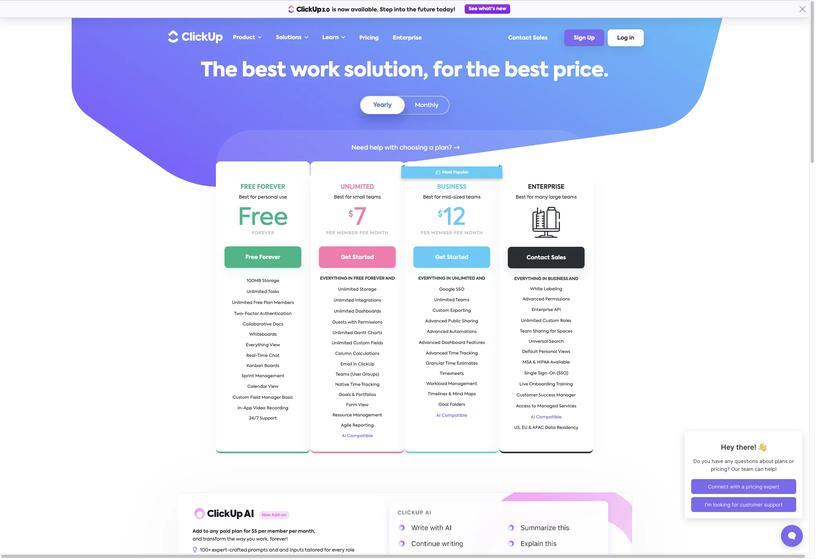 Task type: describe. For each thing, give the bounding box(es) containing it.
$ 12 per member per month
[[421, 207, 483, 235]]

email in clickup
[[340, 362, 374, 367]]

chat
[[269, 354, 280, 358]]

month for 7
[[370, 231, 389, 235]]

& right "eu"
[[529, 426, 532, 430]]

2 horizontal spatial ai compatible button
[[529, 412, 564, 423]]

24/7
[[249, 417, 259, 421]]

authentication
[[260, 312, 292, 316]]

unlimited for unlimited integrations
[[334, 298, 354, 303]]

product
[[233, 35, 255, 40]]

100+
[[200, 548, 211, 553]]

step
[[380, 7, 393, 13]]

close button image
[[799, 6, 805, 12]]

estimates
[[457, 362, 478, 366]]

2 horizontal spatial ai
[[531, 415, 535, 420]]

new add-on
[[262, 513, 286, 517]]

0 horizontal spatial compatible
[[347, 434, 373, 438]]

2 get started button from the left
[[413, 246, 490, 268]]

custom field manager basic button
[[230, 393, 296, 404]]

search
[[549, 340, 564, 344]]

time for real-
[[257, 354, 268, 358]]

member for 7
[[337, 231, 358, 235]]

google
[[439, 287, 455, 292]]

to for add
[[203, 529, 209, 534]]

advanced for advanced dashboard features
[[419, 341, 441, 345]]

forever inside free forever button
[[259, 255, 280, 260]]

unlimited for unlimited tasks
[[247, 290, 267, 294]]

default
[[522, 350, 538, 354]]

get for 1st get started button from right
[[435, 255, 446, 260]]

sized
[[453, 195, 465, 200]]

teams for best for many large teams
[[562, 195, 577, 200]]

clickup image
[[166, 29, 223, 44]]

success
[[539, 393, 555, 398]]

exporting
[[450, 309, 471, 313]]

0 vertical spatial teams
[[456, 298, 469, 302]]

free forever inside button
[[246, 255, 280, 260]]

best for free forever
[[239, 195, 249, 200]]

custom down gantt
[[353, 341, 370, 345]]

the best work solution, for the best price.
[[201, 61, 608, 81]]

new
[[262, 513, 271, 517]]

new
[[496, 7, 506, 11]]

advanced for advanced public sharing
[[425, 319, 447, 324]]

collaborative
[[243, 323, 272, 327]]

goal folders
[[439, 403, 465, 407]]

& for goals
[[352, 393, 355, 397]]

the for for
[[466, 61, 500, 81]]

1 horizontal spatial compatible
[[442, 414, 467, 418]]

resource
[[333, 413, 352, 418]]

learn button
[[318, 30, 349, 46]]

team
[[520, 330, 532, 334]]

100mb
[[247, 279, 261, 283]]

unlimited for unlimited teams
[[434, 298, 455, 302]]

custom exporting button
[[430, 305, 473, 316]]

member for 12
[[431, 231, 452, 235]]

1 vertical spatial contact sales
[[527, 255, 566, 260]]

advanced automations button
[[424, 327, 479, 338]]

monthly
[[415, 102, 439, 108]]

view for form view
[[358, 403, 369, 407]]

available
[[550, 361, 570, 365]]

for inside add to any paid plan for $5 per member per month, and transform the way you work, forever!
[[244, 529, 250, 534]]

free forever button
[[225, 246, 301, 268]]

custom exporting
[[433, 309, 471, 313]]

members
[[274, 301, 294, 305]]

0 vertical spatial sharing
[[462, 319, 478, 324]]

2 best from the left
[[505, 61, 548, 81]]

1 horizontal spatial business
[[548, 277, 568, 281]]

access to managed services
[[516, 404, 576, 409]]

integrations
[[355, 298, 381, 303]]

unlimited for unlimited custom roles
[[521, 319, 541, 323]]

1 started from the left
[[353, 255, 374, 260]]

unlimited gantt charts
[[333, 331, 382, 335]]

forever!
[[270, 537, 288, 542]]

0 horizontal spatial ai compatible
[[342, 434, 373, 438]]

1 best from the left
[[242, 61, 286, 81]]

managed
[[537, 404, 558, 409]]

100+ expert-crafted prompts and and inputs tailored for every role
[[200, 548, 355, 553]]

unlimited teams
[[434, 298, 469, 302]]

transform
[[203, 537, 226, 542]]

in for everything in business and
[[542, 277, 547, 281]]

customer success manager
[[517, 393, 576, 398]]

column calculations
[[335, 352, 380, 356]]

unlimited integrations
[[334, 298, 381, 303]]

kanban boards
[[247, 364, 279, 368]]

everything for everything in free forever and
[[320, 277, 347, 281]]

storage for unlimited storage
[[360, 287, 377, 292]]

$5
[[252, 529, 257, 534]]

advanced dashboard features
[[419, 341, 485, 345]]

unlimited storage
[[338, 287, 377, 292]]

native time tracking
[[335, 383, 380, 387]]

calendar view button
[[245, 382, 281, 393]]

see what's new
[[469, 7, 506, 11]]

everything for everything in business and
[[514, 277, 541, 281]]

free inside button
[[246, 255, 258, 260]]

clickup ai image
[[380, 492, 632, 559]]

2 vertical spatial forever
[[365, 277, 385, 281]]

sign up
[[574, 35, 595, 41]]

in for email in clickup
[[353, 362, 357, 367]]

solution,
[[344, 61, 428, 81]]

monthly button
[[405, 96, 449, 114]]

enterprise
[[528, 184, 565, 190]]

popular
[[453, 170, 468, 174]]

7
[[354, 207, 366, 230]]

way
[[236, 537, 246, 542]]

now
[[338, 7, 349, 13]]

1 horizontal spatial permissions
[[545, 297, 570, 302]]

recording
[[267, 406, 288, 411]]

24/7 support
[[249, 417, 277, 421]]

guests
[[332, 320, 347, 325]]

column calculations button
[[333, 349, 382, 360]]

most
[[442, 170, 452, 174]]

spaces
[[557, 330, 573, 334]]

gantt
[[354, 331, 367, 335]]

timelines & mind maps
[[428, 392, 476, 396]]

advanced time tracking
[[426, 351, 478, 356]]

sign
[[574, 35, 586, 41]]

0 horizontal spatial sales
[[533, 35, 548, 41]]

sprint management
[[242, 374, 284, 379]]

plan
[[264, 301, 273, 305]]

2 started from the left
[[447, 255, 468, 260]]

12
[[444, 207, 466, 230]]

month,
[[298, 529, 315, 534]]

two-
[[234, 312, 245, 316]]

per inside $ 12 per member per month
[[454, 231, 463, 235]]

calendar
[[247, 385, 267, 389]]

1 horizontal spatial ai
[[436, 414, 441, 418]]

1 vertical spatial sharing
[[533, 330, 549, 334]]

advanced for advanced automations
[[427, 330, 449, 334]]

many
[[535, 195, 548, 200]]

1 teams from the left
[[366, 195, 381, 200]]

universal
[[529, 340, 548, 344]]

column
[[335, 352, 352, 356]]

custom inside dropdown button
[[233, 396, 249, 400]]

free up the unlimited storage
[[354, 277, 364, 281]]

best for unlimited
[[334, 195, 344, 200]]

into
[[394, 7, 405, 13]]

roles
[[560, 319, 571, 323]]

plan
[[232, 529, 242, 534]]

log in link
[[608, 29, 644, 46]]

view for everything view
[[270, 343, 280, 348]]

100mb storage
[[247, 279, 279, 283]]

unlimited for unlimited dashboards
[[334, 309, 354, 314]]

timesheets
[[440, 372, 464, 376]]

unlimited custom roles
[[521, 319, 571, 323]]

per left month,
[[289, 529, 297, 534]]

$ 7 per member per month
[[326, 207, 389, 235]]

groups)
[[362, 372, 379, 377]]

0 vertical spatial contact sales
[[508, 35, 548, 41]]

0 horizontal spatial business
[[437, 184, 466, 190]]

1 vertical spatial contact
[[527, 255, 550, 260]]



Task type: locate. For each thing, give the bounding box(es) containing it.
view up chat
[[270, 343, 280, 348]]

permissions up api
[[545, 297, 570, 302]]

free up 100mb
[[246, 255, 258, 260]]

time for native
[[350, 383, 361, 387]]

1 vertical spatial teams
[[336, 372, 349, 377]]

log
[[617, 35, 628, 41]]

0 vertical spatial with
[[385, 145, 398, 151]]

everything view
[[246, 343, 280, 348]]

1 vertical spatial permissions
[[358, 320, 382, 325]]

need help with choosing a plan?
[[351, 145, 452, 151]]

clickup 3.0 image
[[288, 5, 330, 13]]

the inside add to any paid plan for $5 per member per month, and transform the way you work, forever!
[[227, 537, 235, 542]]

1 month from the left
[[370, 231, 389, 235]]

& left mind
[[449, 392, 452, 396]]

in
[[629, 35, 634, 41], [348, 277, 353, 281], [446, 277, 451, 281], [542, 277, 547, 281], [353, 362, 357, 367]]

google sso button
[[437, 284, 467, 295]]

0 horizontal spatial $
[[349, 211, 353, 218]]

get started button up everything in unlimited and
[[413, 246, 490, 268]]

1 horizontal spatial get started
[[435, 255, 468, 260]]

everything
[[320, 277, 347, 281], [418, 277, 445, 281], [514, 277, 541, 281], [246, 343, 269, 348]]

large
[[549, 195, 561, 200]]

everything for everything in unlimited and
[[418, 277, 445, 281]]

0 horizontal spatial storage
[[262, 279, 279, 283]]

solutions button
[[272, 30, 312, 46]]

1 horizontal spatial with
[[385, 145, 398, 151]]

per for 12
[[421, 231, 430, 235]]

unlimited free plan members button
[[230, 298, 296, 309]]

2 best from the left
[[334, 195, 344, 200]]

available.
[[351, 7, 378, 13]]

mid-
[[442, 195, 453, 200]]

0 vertical spatial the
[[407, 7, 416, 13]]

everything up the unlimited storage
[[320, 277, 347, 281]]

live onboarding training
[[520, 382, 573, 387]]

forever up the unlimited storage
[[365, 277, 385, 281]]

2 get from the left
[[435, 255, 446, 260]]

0 vertical spatial sales
[[533, 35, 548, 41]]

enterprise inside dropdown button
[[532, 308, 553, 312]]

1 horizontal spatial get started button
[[413, 246, 490, 268]]

member inside $ 12 per member per month
[[431, 231, 452, 235]]

2 horizontal spatial management
[[448, 382, 477, 386]]

access
[[516, 404, 531, 409]]

3 teams from the left
[[562, 195, 577, 200]]

1 horizontal spatial teams
[[466, 195, 481, 200]]

per down 7
[[359, 231, 369, 235]]

1 horizontal spatial tracking
[[460, 351, 478, 356]]

crafted
[[229, 548, 247, 553]]

0 vertical spatial business
[[437, 184, 466, 190]]

us,
[[514, 426, 521, 430]]

pricing link
[[356, 31, 383, 44]]

management down boards
[[255, 374, 284, 379]]

compatible down agile reporting
[[347, 434, 373, 438]]

& for msa
[[533, 361, 536, 365]]

add
[[193, 529, 202, 534]]

2 get started from the left
[[435, 255, 468, 260]]

enterprise down advanced permissions
[[532, 308, 553, 312]]

unlimited for unlimited storage
[[338, 287, 359, 292]]

tracking
[[460, 351, 478, 356], [361, 383, 380, 387]]

to left any
[[203, 529, 209, 534]]

member inside $ 7 per member per month
[[337, 231, 358, 235]]

business up best for mid-sized teams
[[437, 184, 466, 190]]

management for workload management
[[448, 382, 477, 386]]

unlimited custom roles button
[[519, 316, 574, 327]]

need help with choosing a plan? button
[[348, 140, 462, 157]]

1 vertical spatial unlimited
[[452, 277, 475, 281]]

1 horizontal spatial member
[[337, 231, 358, 235]]

apac
[[532, 426, 544, 430]]

0 vertical spatial to
[[532, 404, 536, 409]]

unlimited down 'everything in free forever and'
[[338, 287, 359, 292]]

need
[[351, 145, 368, 151]]

get started button up 'everything in free forever and'
[[319, 246, 396, 268]]

best down free
[[239, 195, 249, 200]]

time for advanced
[[448, 351, 459, 356]]

0 vertical spatial enterprise
[[393, 35, 422, 41]]

permissions down dashboards
[[358, 320, 382, 325]]

get for first get started button from the left
[[341, 255, 351, 260]]

resource management
[[333, 413, 382, 418]]

free
[[238, 207, 288, 230], [246, 255, 258, 260], [354, 277, 364, 281], [253, 301, 263, 305]]

unlimited down 100mb
[[247, 290, 267, 294]]

in for everything in unlimited and
[[446, 277, 451, 281]]

1 per from the left
[[326, 231, 335, 235]]

small
[[353, 195, 365, 200]]

unlimited up two-
[[232, 301, 252, 305]]

tailored
[[305, 548, 323, 553]]

contact sales button
[[504, 31, 551, 44], [508, 247, 585, 268]]

0 horizontal spatial teams
[[336, 372, 349, 377]]

per down the 12
[[454, 231, 463, 235]]

choosing
[[400, 145, 428, 151]]

unlimited for unlimited gantt charts
[[333, 331, 353, 335]]

manager inside dropdown button
[[261, 396, 281, 400]]

tracking for advanced time tracking
[[460, 351, 478, 356]]

storage
[[262, 279, 279, 283], [360, 287, 377, 292]]

everything in free forever and
[[320, 277, 395, 281]]

& for timelines
[[449, 392, 452, 396]]

unlimited
[[341, 184, 374, 190], [452, 277, 475, 281]]

add to any paid plan for $5 per member per month, and transform the way you work, forever!
[[193, 529, 315, 542]]

unlimited integrations button
[[331, 295, 383, 306]]

unlimited inside 'popup button'
[[334, 309, 354, 314]]

$ inside $ 7 per member per month
[[349, 211, 353, 218]]

1 horizontal spatial per
[[421, 231, 430, 235]]

time for granular
[[445, 362, 456, 366]]

sharing up universal
[[533, 330, 549, 334]]

2 per from the left
[[421, 231, 430, 235]]

unlimited inside popup button
[[247, 290, 267, 294]]

manager up recording
[[261, 396, 281, 400]]

1 horizontal spatial month
[[464, 231, 483, 235]]

0 vertical spatial storage
[[262, 279, 279, 283]]

1 vertical spatial free forever
[[246, 255, 280, 260]]

0 horizontal spatial get started
[[341, 255, 374, 260]]

1 horizontal spatial get
[[435, 255, 446, 260]]

1 vertical spatial management
[[448, 382, 477, 386]]

1 $ from the left
[[349, 211, 353, 218]]

management for resource management
[[353, 413, 382, 418]]

in right log
[[629, 35, 634, 41]]

enterprise for enterprise api
[[532, 308, 553, 312]]

1 vertical spatial with
[[348, 320, 357, 325]]

get up everything in unlimited and
[[435, 255, 446, 260]]

everything up 'real-'
[[246, 343, 269, 348]]

custom inside popup button
[[433, 309, 449, 313]]

enterprise api
[[532, 308, 561, 312]]

2 $ from the left
[[438, 211, 442, 218]]

0 horizontal spatial sharing
[[462, 319, 478, 324]]

every
[[332, 548, 345, 553]]

1 horizontal spatial manager
[[556, 393, 576, 398]]

0 vertical spatial tracking
[[460, 351, 478, 356]]

to inside add to any paid plan for $5 per member per month, and transform the way you work, forever!
[[203, 529, 209, 534]]

see
[[469, 7, 478, 11]]

free forever up 100mb storage
[[246, 255, 280, 260]]

per for 7
[[326, 231, 335, 235]]

free down "best for personal use"
[[238, 207, 288, 230]]

goal folders button
[[436, 400, 467, 410]]

role
[[346, 548, 355, 553]]

work
[[290, 61, 339, 81]]

custom inside dropdown button
[[543, 319, 559, 323]]

0 horizontal spatial unlimited
[[341, 184, 374, 190]]

3 best from the left
[[423, 195, 433, 200]]

best for enterprise
[[516, 195, 526, 200]]

2 vertical spatial view
[[358, 403, 369, 407]]

unlimited up team
[[521, 319, 541, 323]]

paid
[[220, 529, 231, 534]]

0 horizontal spatial per
[[326, 231, 335, 235]]

1 get from the left
[[341, 255, 351, 260]]

1 horizontal spatial the
[[407, 7, 416, 13]]

unlimited up guests at the bottom
[[334, 309, 354, 314]]

unlimited tasks button
[[244, 287, 282, 298]]

in for log in
[[629, 35, 634, 41]]

0 horizontal spatial started
[[353, 255, 374, 260]]

today!
[[437, 7, 455, 13]]

everything up 'google'
[[418, 277, 445, 281]]

ai compatible button down goal folders at right bottom
[[434, 410, 470, 421]]

1 horizontal spatial sales
[[551, 255, 566, 260]]

1 vertical spatial contact sales button
[[508, 247, 585, 268]]

0 horizontal spatial get started button
[[319, 246, 396, 268]]

the for into
[[407, 7, 416, 13]]

free forever
[[241, 184, 285, 190]]

0 horizontal spatial to
[[203, 529, 209, 534]]

enterprise for enterprise
[[393, 35, 422, 41]]

manager for field
[[261, 396, 281, 400]]

member down the 12
[[431, 231, 452, 235]]

solutions
[[276, 35, 302, 40]]

view down sprint management on the bottom left
[[268, 385, 278, 389]]

to for access
[[532, 404, 536, 409]]

mind
[[453, 392, 463, 396]]

1 get started from the left
[[341, 255, 374, 260]]

2 vertical spatial management
[[353, 413, 382, 418]]

to right access
[[532, 404, 536, 409]]

ai compatible down agile reporting
[[342, 434, 373, 438]]

2 vertical spatial the
[[227, 537, 235, 542]]

1 vertical spatial view
[[268, 385, 278, 389]]

everything inside popup button
[[246, 343, 269, 348]]

0 vertical spatial view
[[270, 343, 280, 348]]

member up forever!
[[267, 529, 288, 534]]

management
[[255, 374, 284, 379], [448, 382, 477, 386], [353, 413, 382, 418]]

2 horizontal spatial teams
[[562, 195, 577, 200]]

0 horizontal spatial best
[[242, 61, 286, 81]]

2 horizontal spatial compatible
[[536, 415, 562, 420]]

unlimited storage button
[[336, 284, 379, 295]]

boards
[[264, 364, 279, 368]]

custom up in-
[[233, 396, 249, 400]]

1 vertical spatial business
[[548, 277, 568, 281]]

0 horizontal spatial member
[[267, 529, 288, 534]]

0 horizontal spatial ai
[[342, 434, 346, 438]]

form
[[346, 403, 357, 407]]

in up 'google'
[[446, 277, 451, 281]]

with inside the 'need help with choosing a plan?' button
[[385, 145, 398, 151]]

teams right large
[[562, 195, 577, 200]]

tracking for native time tracking
[[361, 383, 380, 387]]

started up 'everything in free forever and'
[[353, 255, 374, 260]]

0 vertical spatial permissions
[[545, 297, 570, 302]]

white
[[530, 287, 543, 292]]

member inside add to any paid plan for $5 per member per month, and transform the way you work, forever!
[[267, 529, 288, 534]]

0 vertical spatial contact sales button
[[504, 31, 551, 44]]

view down portfolios
[[358, 403, 369, 407]]

free forever down "best for personal use"
[[238, 207, 288, 235]]

compatible down goal folders 'dropdown button'
[[442, 414, 467, 418]]

sharing up automations
[[462, 319, 478, 324]]

live
[[520, 382, 528, 387]]

granular
[[426, 362, 445, 366]]

& inside dropdown button
[[533, 361, 536, 365]]

storage for 100mb storage
[[262, 279, 279, 283]]

1 horizontal spatial teams
[[456, 298, 469, 302]]

tracking up estimates on the right of page
[[460, 351, 478, 356]]

& right msa
[[533, 361, 536, 365]]

with inside guests with permissions dropdown button
[[348, 320, 357, 325]]

teams up native
[[336, 372, 349, 377]]

member down 7
[[337, 231, 358, 235]]

manager for success
[[556, 393, 576, 398]]

0 horizontal spatial management
[[255, 374, 284, 379]]

1 best from the left
[[239, 195, 249, 200]]

ai compatible button
[[434, 410, 470, 421], [529, 412, 564, 423], [340, 431, 375, 442]]

unlimited up best for small teams
[[341, 184, 374, 190]]

in right email
[[353, 362, 357, 367]]

best
[[239, 195, 249, 200], [334, 195, 344, 200], [423, 195, 433, 200], [516, 195, 526, 200]]

1 horizontal spatial started
[[447, 255, 468, 260]]

permissions inside guests with permissions dropdown button
[[358, 320, 382, 325]]

ai up apac
[[531, 415, 535, 420]]

2 month from the left
[[464, 231, 483, 235]]

automations
[[449, 330, 477, 334]]

business up 'labeling'
[[548, 277, 568, 281]]

0 vertical spatial unlimited
[[341, 184, 374, 190]]

advanced for advanced time tracking
[[426, 351, 448, 356]]

ai compatible button down agile reporting
[[340, 431, 375, 442]]

unlimited down unlimited storage dropdown button
[[334, 298, 354, 303]]

ai
[[436, 414, 441, 418], [531, 415, 535, 420], [342, 434, 346, 438]]

view for calendar view
[[268, 385, 278, 389]]

get up 'everything in free forever and'
[[341, 255, 351, 260]]

1 get started button from the left
[[319, 246, 396, 268]]

permissions
[[545, 297, 570, 302], [358, 320, 382, 325]]

1 vertical spatial sales
[[551, 255, 566, 260]]

features
[[466, 341, 485, 345]]

0 vertical spatial forever
[[252, 231, 274, 235]]

1 horizontal spatial ai compatible button
[[434, 410, 470, 421]]

month inside $ 12 per member per month
[[464, 231, 483, 235]]

0 vertical spatial free forever
[[238, 207, 288, 235]]

get started up 'everything in free forever and'
[[341, 255, 374, 260]]

storage up integrations
[[360, 287, 377, 292]]

plan?
[[435, 145, 452, 151]]

free left the plan
[[253, 301, 263, 305]]

get started button
[[319, 246, 396, 268], [413, 246, 490, 268]]

custom up team sharing for spaces
[[543, 319, 559, 323]]

unlimited up sso
[[452, 277, 475, 281]]

ai down agile
[[342, 434, 346, 438]]

prompts
[[248, 548, 268, 553]]

1 horizontal spatial storage
[[360, 287, 377, 292]]

ai down goal at the bottom right
[[436, 414, 441, 418]]

1 vertical spatial enterprise
[[532, 308, 553, 312]]

started up everything in unlimited and
[[447, 255, 468, 260]]

per inside $ 7 per member per month
[[326, 231, 335, 235]]

customer success manager button
[[514, 390, 578, 401]]

advanced automations
[[427, 330, 477, 334]]

unlimited up column
[[332, 341, 352, 345]]

& right goals
[[352, 393, 355, 397]]

unlimited inside dropdown button
[[521, 319, 541, 323]]

storage up tasks
[[262, 279, 279, 283]]

price.
[[553, 61, 608, 81]]

(user
[[350, 372, 361, 377]]

unlimited down 'google'
[[434, 298, 455, 302]]

&
[[533, 361, 536, 365], [449, 392, 452, 396], [352, 393, 355, 397], [529, 426, 532, 430]]

per inside $ 7 per member per month
[[359, 231, 369, 235]]

0 horizontal spatial permissions
[[358, 320, 382, 325]]

custom down 'unlimited teams'
[[433, 309, 449, 313]]

management up 'reporting'
[[353, 413, 382, 418]]

unlimited for unlimited custom fields
[[332, 341, 352, 345]]

free inside dropdown button
[[253, 301, 263, 305]]

sharing
[[462, 319, 478, 324], [533, 330, 549, 334]]

best left small at the top left of the page
[[334, 195, 344, 200]]

per inside $ 12 per member per month
[[421, 231, 430, 235]]

time down advanced time tracking
[[445, 362, 456, 366]]

with up unlimited gantt charts
[[348, 320, 357, 325]]

0 horizontal spatial enterprise
[[393, 35, 422, 41]]

folders
[[450, 403, 465, 407]]

1 horizontal spatial sharing
[[533, 330, 549, 334]]

ai compatible down goal folders 'dropdown button'
[[436, 414, 467, 418]]

$ left the 12
[[438, 211, 442, 218]]

teams up exporting
[[456, 298, 469, 302]]

$ left 7
[[349, 211, 353, 218]]

1 vertical spatial forever
[[259, 255, 280, 260]]

1 vertical spatial tracking
[[361, 383, 380, 387]]

2 horizontal spatial the
[[466, 61, 500, 81]]

4 best from the left
[[516, 195, 526, 200]]

advanced permissions
[[523, 297, 570, 302]]

teams right small at the top left of the page
[[366, 195, 381, 200]]

data
[[545, 426, 556, 430]]

teams right sized
[[466, 195, 481, 200]]

in up white labeling in the right of the page
[[542, 277, 547, 281]]

in for everything in free forever and
[[348, 277, 353, 281]]

and inside add to any paid plan for $5 per member per month, and transform the way you work, forever!
[[193, 537, 202, 542]]

with right help
[[385, 145, 398, 151]]

teams for best for mid-sized teams
[[466, 195, 481, 200]]

month inside $ 7 per member per month
[[370, 231, 389, 235]]

per up work,
[[258, 529, 266, 534]]

time up granular time estimates
[[448, 351, 459, 356]]

1 vertical spatial the
[[466, 61, 500, 81]]

personal
[[539, 350, 557, 354]]

to inside dropdown button
[[532, 404, 536, 409]]

best left mid-
[[423, 195, 433, 200]]

$ for 7
[[349, 211, 353, 218]]

compatible up data on the right of the page
[[536, 415, 562, 420]]

most popular
[[442, 170, 468, 174]]

enterprise api button
[[529, 305, 563, 316]]

everything in unlimited and
[[418, 277, 485, 281]]

guests with permissions button
[[330, 317, 385, 328]]

management for sprint management
[[255, 374, 284, 379]]

forever up free forever button
[[252, 231, 274, 235]]

hipaa
[[537, 361, 549, 365]]

$ inside $ 12 per member per month
[[438, 211, 442, 218]]

2 horizontal spatial ai compatible
[[531, 415, 562, 420]]

manager down training
[[556, 393, 576, 398]]

1 horizontal spatial unlimited
[[452, 277, 475, 281]]

everything in business and
[[514, 277, 578, 281]]

in up the unlimited storage
[[348, 277, 353, 281]]

unlimited for unlimited free plan members
[[232, 301, 252, 305]]

month for 12
[[464, 231, 483, 235]]

2 teams from the left
[[466, 195, 481, 200]]

manager inside 'dropdown button'
[[556, 393, 576, 398]]

best left many
[[516, 195, 526, 200]]

white labeling
[[530, 287, 562, 292]]

unlimited down guests at the bottom
[[333, 331, 353, 335]]

$ for 12
[[438, 211, 442, 218]]

everything up white
[[514, 277, 541, 281]]

1 horizontal spatial $
[[438, 211, 442, 218]]

msa & hipaa available button
[[520, 357, 572, 368]]

everything for everything view
[[246, 343, 269, 348]]

single sign-on (sso)
[[524, 371, 568, 376]]

0 horizontal spatial manager
[[261, 396, 281, 400]]

ai compatible up us, eu & apac data residency
[[531, 415, 562, 420]]

0 horizontal spatial ai compatible button
[[340, 431, 375, 442]]

1 vertical spatial to
[[203, 529, 209, 534]]

2 horizontal spatial member
[[431, 231, 452, 235]]

ai compatible button up us, eu & apac data residency
[[529, 412, 564, 423]]

0 horizontal spatial month
[[370, 231, 389, 235]]

forever up 100mb storage
[[259, 255, 280, 260]]

0 vertical spatial contact
[[508, 35, 532, 41]]

0 horizontal spatial tracking
[[361, 383, 380, 387]]

advanced for advanced permissions
[[523, 297, 544, 302]]

1 horizontal spatial management
[[353, 413, 382, 418]]

field
[[250, 396, 260, 400]]

enterprise down into
[[393, 35, 422, 41]]

time up kanban boards
[[257, 354, 268, 358]]

0 horizontal spatial with
[[348, 320, 357, 325]]

0 horizontal spatial the
[[227, 537, 235, 542]]

1 horizontal spatial enterprise
[[532, 308, 553, 312]]

0 horizontal spatial teams
[[366, 195, 381, 200]]

1 horizontal spatial ai compatible
[[436, 414, 467, 418]]

management up mind
[[448, 382, 477, 386]]



Task type: vqa. For each thing, say whether or not it's contained in the screenshot.
the left Whiteboards button
no



